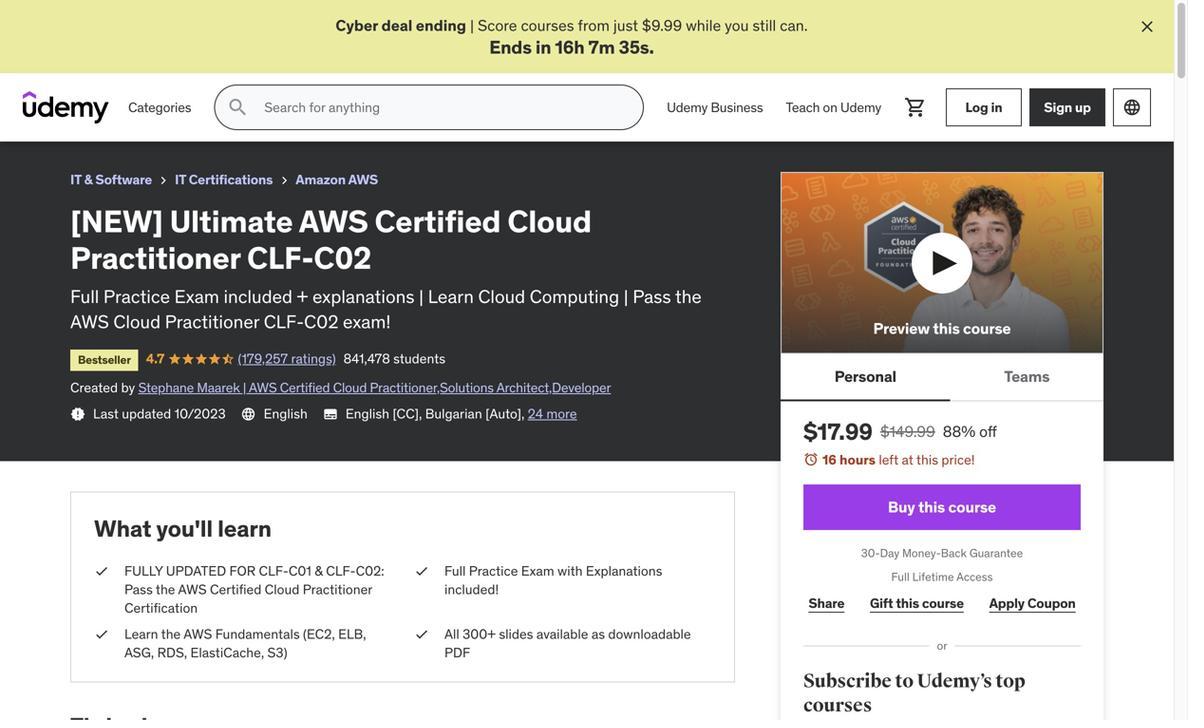 Task type: describe. For each thing, give the bounding box(es) containing it.
learn the aws fundamentals (ec2, elb, asg, rds, elasticache, s3)
[[124, 626, 366, 661]]

$17.99 $149.99 88% off
[[804, 417, 997, 446]]

from
[[578, 16, 610, 35]]

course language image
[[241, 407, 256, 422]]

practice inside [new] ultimate aws certified cloud practitioner clf-c02 full practice exam included + explanations | learn cloud computing | pass the aws cloud practitioner clf-c02 exam!
[[103, 285, 170, 308]]

log
[[966, 99, 988, 116]]

(179,257
[[238, 350, 288, 367]]

teach on udemy link
[[775, 85, 893, 130]]

all
[[445, 626, 459, 643]]

rds,
[[157, 644, 187, 661]]

top
[[996, 670, 1026, 693]]

left
[[879, 451, 899, 468]]

buy this course button
[[804, 484, 1081, 530]]

.
[[649, 36, 654, 58]]

full inside 30-day money-back guarantee full lifetime access
[[892, 569, 910, 584]]

30-day money-back guarantee full lifetime access
[[861, 546, 1023, 584]]

,
[[521, 405, 525, 422]]

architect,developer
[[497, 379, 611, 396]]

share button
[[804, 585, 850, 623]]

english for english
[[264, 405, 308, 422]]

10/2023
[[174, 405, 226, 422]]

xsmall image right software
[[156, 173, 171, 188]]

downloadable
[[608, 626, 691, 643]]

preview
[[873, 318, 930, 338]]

sign up
[[1044, 99, 1091, 116]]

asg,
[[124, 644, 154, 661]]

teach
[[786, 99, 820, 116]]

[new] for [new] ultimate aws certified cloud practitioner clf-c02 841,478 students
[[15, 8, 62, 28]]

apply coupon
[[989, 595, 1076, 612]]

price!
[[942, 451, 975, 468]]

300+
[[463, 626, 496, 643]]

sign
[[1044, 99, 1072, 116]]

1 horizontal spatial in
[[991, 99, 1003, 116]]

16h 7m 35s
[[555, 36, 649, 58]]

ratings)
[[291, 350, 336, 367]]

[auto]
[[485, 405, 521, 422]]

log in
[[966, 99, 1003, 116]]

updated
[[166, 562, 226, 579]]

cloud up closed captions icon
[[333, 379, 367, 396]]

practitioner down software
[[70, 239, 241, 277]]

course for gift this course
[[922, 595, 964, 612]]

to
[[895, 670, 914, 693]]

lifetime
[[912, 569, 954, 584]]

amazon aws
[[296, 171, 378, 188]]

Search for anything text field
[[261, 91, 620, 124]]

learn inside [new] ultimate aws certified cloud practitioner clf-c02 full practice exam included + explanations | learn cloud computing | pass the aws cloud practitioner clf-c02 exam!
[[428, 285, 474, 308]]

available
[[537, 626, 588, 643]]

$9.99
[[642, 16, 682, 35]]

certification
[[124, 599, 198, 617]]

xsmall image right c02:
[[414, 562, 429, 580]]

fully
[[124, 562, 163, 579]]

+
[[297, 285, 308, 308]]

16
[[823, 451, 837, 468]]

computing
[[530, 285, 619, 308]]

clf- for [new] ultimate aws certified cloud practitioner clf-c02 841,478 students
[[372, 8, 406, 28]]

4.7
[[146, 350, 164, 367]]

| right "explanations" on the top of page
[[419, 285, 424, 308]]

aws down amazon aws link
[[299, 202, 368, 240]]

certifications
[[189, 171, 273, 188]]

in inside cyber deal ending | score courses from just $9.99 while you still can. ends in 16h 7m 35s .
[[536, 36, 551, 58]]

udemy image
[[23, 91, 109, 124]]

subscribe to udemy's top courses
[[804, 670, 1026, 717]]

bestseller
[[78, 352, 131, 367]]

certified inside fully updated for clf-c01 & clf-c02: pass the aws certified cloud practitioner certification
[[210, 581, 262, 598]]

it for it & software
[[70, 171, 81, 188]]

24 more button
[[528, 405, 577, 423]]

cyber deal ending | score courses from just $9.99 while you still can. ends in 16h 7m 35s .
[[336, 16, 808, 58]]

while
[[686, 16, 721, 35]]

aws right amazon
[[348, 171, 378, 188]]

shopping cart with 0 items image
[[904, 96, 927, 119]]

log in link
[[946, 89, 1022, 127]]

ends
[[489, 36, 532, 58]]

subscribe
[[804, 670, 892, 693]]

30-
[[861, 546, 880, 560]]

| right maarek
[[243, 379, 246, 396]]

udemy business link
[[656, 85, 775, 130]]

cloud up computing
[[508, 202, 592, 240]]

cloud left computing
[[478, 285, 525, 308]]

it & software
[[70, 171, 152, 188]]

hours
[[840, 451, 876, 468]]

teams button
[[950, 354, 1104, 399]]

fully updated for clf-c01 & clf-c02: pass the aws certified cloud practitioner certification
[[124, 562, 384, 617]]

tab list containing personal
[[781, 354, 1104, 401]]

16 hours left at this price!
[[823, 451, 975, 468]]

exam inside full practice exam with explanations included!
[[521, 562, 554, 579]]

the inside [new] ultimate aws certified cloud practitioner clf-c02 full practice exam included + explanations | learn cloud computing | pass the aws cloud practitioner clf-c02 exam!
[[675, 285, 702, 308]]

students inside [new] ultimate aws certified cloud practitioner clf-c02 841,478 students
[[287, 33, 339, 50]]

clf- down +
[[264, 310, 304, 333]]

xsmall image left fully
[[94, 562, 109, 580]]

updated
[[122, 405, 171, 422]]

| inside cyber deal ending | score courses from just $9.99 while you still can. ends in 16h 7m 35s .
[[470, 16, 474, 35]]

buy this course
[[888, 497, 996, 517]]

as
[[592, 626, 605, 643]]

english [cc], bulgarian [auto] , 24 more
[[346, 405, 577, 422]]

sign up link
[[1030, 89, 1106, 127]]

back
[[941, 546, 967, 560]]

practice inside full practice exam with explanations included!
[[469, 562, 518, 579]]

created
[[70, 379, 118, 396]]

categories
[[128, 99, 191, 116]]

slides
[[499, 626, 533, 643]]

[new] for [new] ultimate aws certified cloud practitioner clf-c02 full practice exam included + explanations | learn cloud computing | pass the aws cloud practitioner clf-c02 exam!
[[70, 202, 163, 240]]

this right the at
[[917, 451, 939, 468]]

aws up bestseller
[[70, 310, 109, 333]]

all 300+ slides available as downloadable pdf
[[445, 626, 691, 661]]

s3)
[[267, 644, 287, 661]]

money-
[[902, 546, 941, 560]]

preview this course button
[[781, 172, 1104, 354]]

it certifications
[[175, 171, 273, 188]]

& inside fully updated for clf-c01 & clf-c02: pass the aws certified cloud practitioner certification
[[315, 562, 323, 579]]

personal button
[[781, 354, 950, 399]]

you'll
[[156, 514, 213, 543]]

full inside [new] ultimate aws certified cloud practitioner clf-c02 full practice exam included + explanations | learn cloud computing | pass the aws cloud practitioner clf-c02 exam!
[[70, 285, 99, 308]]

841,478 inside [new] ultimate aws certified cloud practitioner clf-c02 841,478 students
[[237, 33, 284, 50]]

c02 for [new] ultimate aws certified cloud practitioner clf-c02 full practice exam included + explanations | learn cloud computing | pass the aws cloud practitioner clf-c02 exam!
[[314, 239, 371, 277]]

gift this course link
[[865, 585, 969, 623]]



Task type: locate. For each thing, give the bounding box(es) containing it.
preview this course
[[873, 318, 1011, 338]]

1 vertical spatial ultimate
[[170, 202, 293, 240]]

1 it from the left
[[70, 171, 81, 188]]

aws up categories
[[131, 8, 166, 28]]

fundamentals
[[215, 626, 300, 643]]

841,478 up submit search icon
[[237, 33, 284, 50]]

for
[[229, 562, 256, 579]]

english right course language image
[[264, 405, 308, 422]]

practitioner inside fully updated for clf-c01 & clf-c02: pass the aws certified cloud practitioner certification
[[303, 581, 372, 598]]

practitioner left deal
[[282, 8, 369, 28]]

learn up asg,
[[124, 626, 158, 643]]

0 horizontal spatial 841,478
[[237, 33, 284, 50]]

0 vertical spatial courses
[[521, 16, 574, 35]]

practitioner down c02:
[[303, 581, 372, 598]]

& inside it & software link
[[84, 171, 93, 188]]

c02 inside [new] ultimate aws certified cloud practitioner clf-c02 841,478 students
[[406, 8, 435, 28]]

full up included! in the bottom left of the page
[[445, 562, 466, 579]]

at
[[902, 451, 914, 468]]

aws inside fully updated for clf-c01 & clf-c02: pass the aws certified cloud practitioner certification
[[178, 581, 207, 598]]

exam left included
[[174, 285, 219, 308]]

students up practitioner,solutions
[[393, 350, 446, 367]]

c02 down +
[[304, 310, 339, 333]]

clf- right for
[[259, 562, 289, 579]]

1 horizontal spatial courses
[[804, 694, 872, 717]]

course down price!
[[948, 497, 996, 517]]

1 vertical spatial the
[[156, 581, 175, 598]]

0 horizontal spatial udemy
[[667, 99, 708, 116]]

teach on udemy
[[786, 99, 882, 116]]

this right "buy"
[[918, 497, 945, 517]]

0 horizontal spatial [new]
[[15, 8, 62, 28]]

1 horizontal spatial it
[[175, 171, 186, 188]]

closed captions image
[[323, 406, 338, 422]]

guarantee
[[970, 546, 1023, 560]]

2 it from the left
[[175, 171, 186, 188]]

1 vertical spatial courses
[[804, 694, 872, 717]]

close image
[[1138, 17, 1157, 36]]

1 horizontal spatial udemy
[[841, 99, 882, 116]]

included!
[[445, 581, 499, 598]]

course for preview this course
[[963, 318, 1011, 338]]

english
[[264, 405, 308, 422], [346, 405, 389, 422]]

apply
[[989, 595, 1025, 612]]

access
[[957, 569, 993, 584]]

0 horizontal spatial courses
[[521, 16, 574, 35]]

1 horizontal spatial pass
[[633, 285, 671, 308]]

tab list
[[781, 354, 1104, 401]]

| left score
[[470, 16, 474, 35]]

full inside full practice exam with explanations included!
[[445, 562, 466, 579]]

clf- for [new] ultimate aws certified cloud practitioner clf-c02 full practice exam included + explanations | learn cloud computing | pass the aws cloud practitioner clf-c02 exam!
[[247, 239, 314, 277]]

software
[[95, 171, 152, 188]]

explanations
[[312, 285, 415, 308]]

what you'll learn
[[94, 514, 272, 543]]

business
[[711, 99, 763, 116]]

this for gift
[[896, 595, 919, 612]]

pass inside fully updated for clf-c01 & clf-c02: pass the aws certified cloud practitioner certification
[[124, 581, 153, 598]]

learn
[[428, 285, 474, 308], [124, 626, 158, 643]]

aws inside [new] ultimate aws certified cloud practitioner clf-c02 841,478 students
[[131, 8, 166, 28]]

c02 right cyber
[[406, 8, 435, 28]]

0 horizontal spatial exam
[[174, 285, 219, 308]]

the
[[675, 285, 702, 308], [156, 581, 175, 598], [161, 626, 181, 643]]

full practice exam with explanations included!
[[445, 562, 663, 598]]

practice up 4.7
[[103, 285, 170, 308]]

apply coupon button
[[984, 585, 1081, 623]]

0 horizontal spatial learn
[[124, 626, 158, 643]]

c02:
[[356, 562, 384, 579]]

c02 for [new] ultimate aws certified cloud practitioner clf-c02 841,478 students
[[406, 8, 435, 28]]

practice up included! in the bottom left of the page
[[469, 562, 518, 579]]

clf- up +
[[247, 239, 314, 277]]

0 vertical spatial &
[[84, 171, 93, 188]]

aws down updated
[[178, 581, 207, 598]]

in right the ends
[[536, 36, 551, 58]]

the inside fully updated for clf-c01 & clf-c02: pass the aws certified cloud practitioner certification
[[156, 581, 175, 598]]

practitioner down included
[[165, 310, 259, 333]]

0 horizontal spatial english
[[264, 405, 308, 422]]

personal
[[835, 367, 897, 386]]

2 udemy from the left
[[841, 99, 882, 116]]

alarm image
[[804, 452, 819, 467]]

1 horizontal spatial xsmall image
[[94, 625, 109, 644]]

submit search image
[[226, 96, 249, 119]]

stephane maarek | aws certified cloud practitioner,solutions architect,developer link
[[138, 379, 611, 396]]

1 vertical spatial [new]
[[70, 202, 163, 240]]

0 vertical spatial pass
[[633, 285, 671, 308]]

1 horizontal spatial full
[[445, 562, 466, 579]]

english for english [cc], bulgarian [auto] , 24 more
[[346, 405, 389, 422]]

courses up the ends
[[521, 16, 574, 35]]

udemy business
[[667, 99, 763, 116]]

0 horizontal spatial &
[[84, 171, 93, 188]]

$17.99
[[804, 417, 873, 446]]

1 vertical spatial exam
[[521, 562, 554, 579]]

0 vertical spatial ultimate
[[65, 8, 128, 28]]

0 horizontal spatial full
[[70, 285, 99, 308]]

the inside learn the aws fundamentals (ec2, elb, asg, rds, elasticache, s3)
[[161, 626, 181, 643]]

this inside button
[[933, 318, 960, 338]]

0 vertical spatial practice
[[103, 285, 170, 308]]

courses inside cyber deal ending | score courses from just $9.99 while you still can. ends in 16h 7m 35s .
[[521, 16, 574, 35]]

course inside button
[[963, 318, 1011, 338]]

1 horizontal spatial ultimate
[[170, 202, 293, 240]]

0 vertical spatial course
[[963, 318, 1011, 338]]

1 vertical spatial 841,478
[[343, 350, 390, 367]]

learn
[[218, 514, 272, 543]]

0 vertical spatial the
[[675, 285, 702, 308]]

xsmall image for learn
[[94, 625, 109, 644]]

[cc], bulgarian
[[393, 405, 482, 422]]

2 english from the left
[[346, 405, 389, 422]]

exam!
[[343, 310, 391, 333]]

[new] inside [new] ultimate aws certified cloud practitioner clf-c02 full practice exam included + explanations | learn cloud computing | pass the aws cloud practitioner clf-c02 exam!
[[70, 202, 163, 240]]

practitioner inside [new] ultimate aws certified cloud practitioner clf-c02 841,478 students
[[282, 8, 369, 28]]

it
[[70, 171, 81, 188], [175, 171, 186, 188]]

2 vertical spatial course
[[922, 595, 964, 612]]

ultimate for [new] ultimate aws certified cloud practitioner clf-c02 full practice exam included + explanations | learn cloud computing | pass the aws cloud practitioner clf-c02 exam!
[[170, 202, 293, 240]]

0 vertical spatial exam
[[174, 285, 219, 308]]

pass right computing
[[633, 285, 671, 308]]

c01
[[289, 562, 311, 579]]

courses inside the subscribe to udemy's top courses
[[804, 694, 872, 717]]

ultimate
[[65, 8, 128, 28], [170, 202, 293, 240]]

1 vertical spatial c02
[[314, 239, 371, 277]]

created by stephane maarek | aws certified cloud practitioner,solutions architect,developer
[[70, 379, 611, 396]]

1 english from the left
[[264, 405, 308, 422]]

aws inside learn the aws fundamentals (ec2, elb, asg, rds, elasticache, s3)
[[184, 626, 212, 643]]

0 horizontal spatial ultimate
[[65, 8, 128, 28]]

1 vertical spatial practice
[[469, 562, 518, 579]]

1 horizontal spatial practice
[[469, 562, 518, 579]]

clf- right c01
[[326, 562, 356, 579]]

0 vertical spatial in
[[536, 36, 551, 58]]

pass inside [new] ultimate aws certified cloud practitioner clf-c02 full practice exam included + explanations | learn cloud computing | pass the aws cloud practitioner clf-c02 exam!
[[633, 285, 671, 308]]

last updated 10/2023
[[93, 405, 226, 422]]

course up the teams
[[963, 318, 1011, 338]]

clf- left ending at left
[[372, 8, 406, 28]]

practitioner,solutions
[[370, 379, 494, 396]]

cloud inside fully updated for clf-c01 & clf-c02: pass the aws certified cloud practitioner certification
[[265, 581, 300, 598]]

[new] inside [new] ultimate aws certified cloud practitioner clf-c02 841,478 students
[[15, 8, 62, 28]]

1 vertical spatial &
[[315, 562, 323, 579]]

exam inside [new] ultimate aws certified cloud practitioner clf-c02 full practice exam included + explanations | learn cloud computing | pass the aws cloud practitioner clf-c02 exam!
[[174, 285, 219, 308]]

0 horizontal spatial in
[[536, 36, 551, 58]]

2 horizontal spatial full
[[892, 569, 910, 584]]

cloud
[[236, 8, 279, 28], [508, 202, 592, 240], [478, 285, 525, 308], [113, 310, 161, 333], [333, 379, 367, 396], [265, 581, 300, 598]]

choose a language image
[[1123, 98, 1142, 117]]

this inside "button"
[[918, 497, 945, 517]]

1 horizontal spatial learn
[[428, 285, 474, 308]]

ultimate up udemy image
[[65, 8, 128, 28]]

0 horizontal spatial xsmall image
[[70, 407, 85, 422]]

udemy left business
[[667, 99, 708, 116]]

gift
[[870, 595, 893, 612]]

841,478 students
[[343, 350, 446, 367]]

& right c01
[[315, 562, 323, 579]]

full up bestseller
[[70, 285, 99, 308]]

[new] up udemy image
[[15, 8, 62, 28]]

c02 up "explanations" on the top of page
[[314, 239, 371, 277]]

1 vertical spatial learn
[[124, 626, 158, 643]]

it & software link
[[70, 168, 152, 192]]

day
[[880, 546, 900, 560]]

full
[[70, 285, 99, 308], [445, 562, 466, 579], [892, 569, 910, 584]]

this for buy
[[918, 497, 945, 517]]

1 vertical spatial students
[[393, 350, 446, 367]]

pdf
[[445, 644, 470, 661]]

course down lifetime
[[922, 595, 964, 612]]

xsmall image for all
[[414, 625, 429, 644]]

students left deal
[[287, 33, 339, 50]]

0 vertical spatial 841,478
[[237, 33, 284, 50]]

cloud inside [new] ultimate aws certified cloud practitioner clf-c02 841,478 students
[[236, 8, 279, 28]]

1 horizontal spatial 841,478
[[343, 350, 390, 367]]

2 horizontal spatial xsmall image
[[414, 625, 429, 644]]

exam
[[174, 285, 219, 308], [521, 562, 554, 579]]

cloud up submit search icon
[[236, 8, 279, 28]]

stephane
[[138, 379, 194, 396]]

xsmall image
[[70, 407, 85, 422], [94, 625, 109, 644], [414, 625, 429, 644]]

deal
[[381, 16, 413, 35]]

this right preview
[[933, 318, 960, 338]]

learn up '841,478 students'
[[428, 285, 474, 308]]

udemy
[[667, 99, 708, 116], [841, 99, 882, 116]]

learn inside learn the aws fundamentals (ec2, elb, asg, rds, elasticache, s3)
[[124, 626, 158, 643]]

ultimate inside [new] ultimate aws certified cloud practitioner clf-c02 full practice exam included + explanations | learn cloud computing | pass the aws cloud practitioner clf-c02 exam!
[[170, 202, 293, 240]]

udemy right on
[[841, 99, 882, 116]]

| right computing
[[624, 285, 629, 308]]

english down stephane maarek | aws certified cloud practitioner,solutions architect,developer link
[[346, 405, 389, 422]]

0 vertical spatial [new]
[[15, 8, 62, 28]]

it certifications link
[[175, 168, 273, 192]]

cloud down c01
[[265, 581, 300, 598]]

1 horizontal spatial english
[[346, 405, 389, 422]]

1 horizontal spatial [new]
[[70, 202, 163, 240]]

24
[[528, 405, 543, 422]]

this right "gift"
[[896, 595, 919, 612]]

course for buy this course
[[948, 497, 996, 517]]

xsmall image
[[156, 173, 171, 188], [277, 173, 292, 188], [94, 562, 109, 580], [414, 562, 429, 580]]

2 vertical spatial the
[[161, 626, 181, 643]]

&
[[84, 171, 93, 188], [315, 562, 323, 579]]

coupon
[[1028, 595, 1076, 612]]

[new] ultimate aws certified cloud practitioner clf-c02 841,478 students
[[15, 8, 435, 50]]

1 vertical spatial course
[[948, 497, 996, 517]]

exam left with
[[521, 562, 554, 579]]

course inside "button"
[[948, 497, 996, 517]]

xsmall image for last
[[70, 407, 85, 422]]

it left software
[[70, 171, 81, 188]]

it for it certifications
[[175, 171, 186, 188]]

clf- for fully updated for clf-c01 & clf-c02: pass the aws certified cloud practitioner certification
[[326, 562, 356, 579]]

certified
[[169, 8, 233, 28], [375, 202, 501, 240], [280, 379, 330, 396], [210, 581, 262, 598]]

1 udemy from the left
[[667, 99, 708, 116]]

0 vertical spatial students
[[287, 33, 339, 50]]

certified inside [new] ultimate aws certified cloud practitioner clf-c02 full practice exam included + explanations | learn cloud computing | pass the aws cloud practitioner clf-c02 exam!
[[375, 202, 501, 240]]

it left certifications
[[175, 171, 186, 188]]

ultimate for [new] ultimate aws certified cloud practitioner clf-c02 841,478 students
[[65, 8, 128, 28]]

1 vertical spatial pass
[[124, 581, 153, 598]]

1 horizontal spatial &
[[315, 562, 323, 579]]

with
[[558, 562, 583, 579]]

cyber
[[336, 16, 378, 35]]

0 horizontal spatial it
[[70, 171, 81, 188]]

this for preview
[[933, 318, 960, 338]]

just
[[613, 16, 638, 35]]

aws up rds,
[[184, 626, 212, 643]]

0 horizontal spatial practice
[[103, 285, 170, 308]]

last
[[93, 405, 119, 422]]

aws down (179,257 on the left of page
[[249, 379, 277, 396]]

(ec2,
[[303, 626, 335, 643]]

& left software
[[84, 171, 93, 188]]

can.
[[780, 16, 808, 35]]

clf-
[[372, 8, 406, 28], [247, 239, 314, 277], [264, 310, 304, 333], [259, 562, 289, 579], [326, 562, 356, 579]]

1 horizontal spatial students
[[393, 350, 446, 367]]

1 horizontal spatial exam
[[521, 562, 554, 579]]

still
[[753, 16, 776, 35]]

or
[[937, 638, 948, 653]]

0 vertical spatial learn
[[428, 285, 474, 308]]

2 vertical spatial c02
[[304, 310, 339, 333]]

ultimate down certifications
[[170, 202, 293, 240]]

udemy inside 'udemy business' 'link'
[[667, 99, 708, 116]]

full down day at the bottom right
[[892, 569, 910, 584]]

[new] down it & software link
[[70, 202, 163, 240]]

(179,257 ratings)
[[238, 350, 336, 367]]

courses
[[521, 16, 574, 35], [804, 694, 872, 717]]

in right log
[[991, 99, 1003, 116]]

0 vertical spatial c02
[[406, 8, 435, 28]]

clf- inside [new] ultimate aws certified cloud practitioner clf-c02 841,478 students
[[372, 8, 406, 28]]

udemy inside teach on udemy link
[[841, 99, 882, 116]]

buy
[[888, 497, 915, 517]]

certified inside [new] ultimate aws certified cloud practitioner clf-c02 841,478 students
[[169, 8, 233, 28]]

xsmall image left amazon
[[277, 173, 292, 188]]

maarek
[[197, 379, 240, 396]]

pass down fully
[[124, 581, 153, 598]]

1 vertical spatial in
[[991, 99, 1003, 116]]

ultimate inside [new] ultimate aws certified cloud practitioner clf-c02 841,478 students
[[65, 8, 128, 28]]

off
[[979, 422, 997, 441]]

you
[[725, 16, 749, 35]]

courses down subscribe
[[804, 694, 872, 717]]

ending
[[416, 16, 466, 35]]

0 horizontal spatial pass
[[124, 581, 153, 598]]

cloud up 4.7
[[113, 310, 161, 333]]

0 horizontal spatial students
[[287, 33, 339, 50]]

score
[[478, 16, 517, 35]]

841,478 up stephane maarek | aws certified cloud practitioner,solutions architect,developer link
[[343, 350, 390, 367]]

by
[[121, 379, 135, 396]]

amazon aws link
[[296, 168, 378, 192]]



Task type: vqa. For each thing, say whether or not it's contained in the screenshot.
the top Microsoft
no



